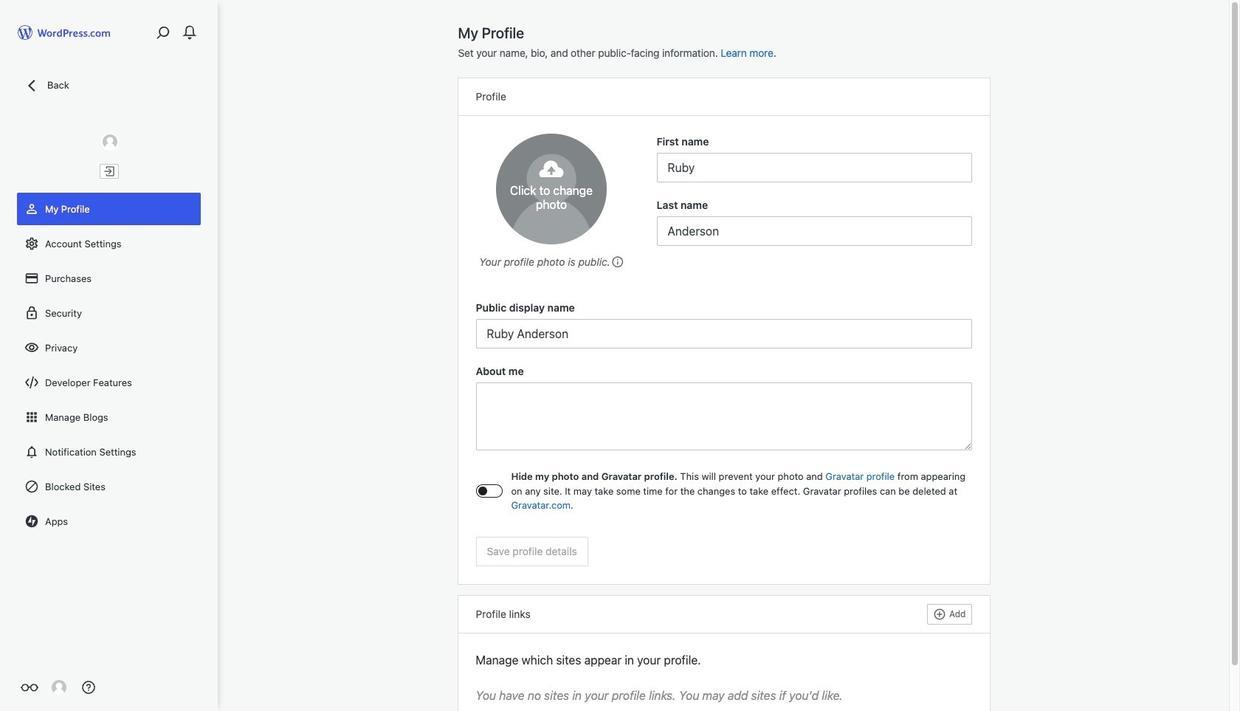 Task type: locate. For each thing, give the bounding box(es) containing it.
credit_card image
[[24, 271, 39, 286]]

log out of wordpress.com image
[[102, 165, 116, 178]]

main content
[[458, 24, 990, 711]]

ruby anderson image
[[52, 680, 66, 695]]

group
[[657, 134, 972, 182], [657, 197, 972, 246], [476, 300, 972, 349], [476, 363, 972, 455]]

ruby anderson image
[[101, 133, 119, 151], [496, 134, 607, 244]]

None text field
[[657, 216, 972, 246], [476, 383, 972, 450], [657, 216, 972, 246], [476, 383, 972, 450]]

None text field
[[657, 153, 972, 182], [476, 319, 972, 349], [657, 153, 972, 182], [476, 319, 972, 349]]

more information image
[[611, 255, 624, 268]]

visibility image
[[24, 340, 39, 355]]

0 horizontal spatial ruby anderson image
[[101, 133, 119, 151]]

settings image
[[24, 236, 39, 251]]



Task type: vqa. For each thing, say whether or not it's contained in the screenshot.
MY SHOPPING CART ICON
no



Task type: describe. For each thing, give the bounding box(es) containing it.
person image
[[24, 202, 39, 216]]

lock image
[[24, 306, 39, 321]]

apps image
[[24, 410, 39, 425]]

block image
[[24, 479, 39, 494]]

notifications image
[[24, 445, 39, 459]]

1 horizontal spatial ruby anderson image
[[496, 134, 607, 244]]

reader image
[[21, 679, 38, 696]]



